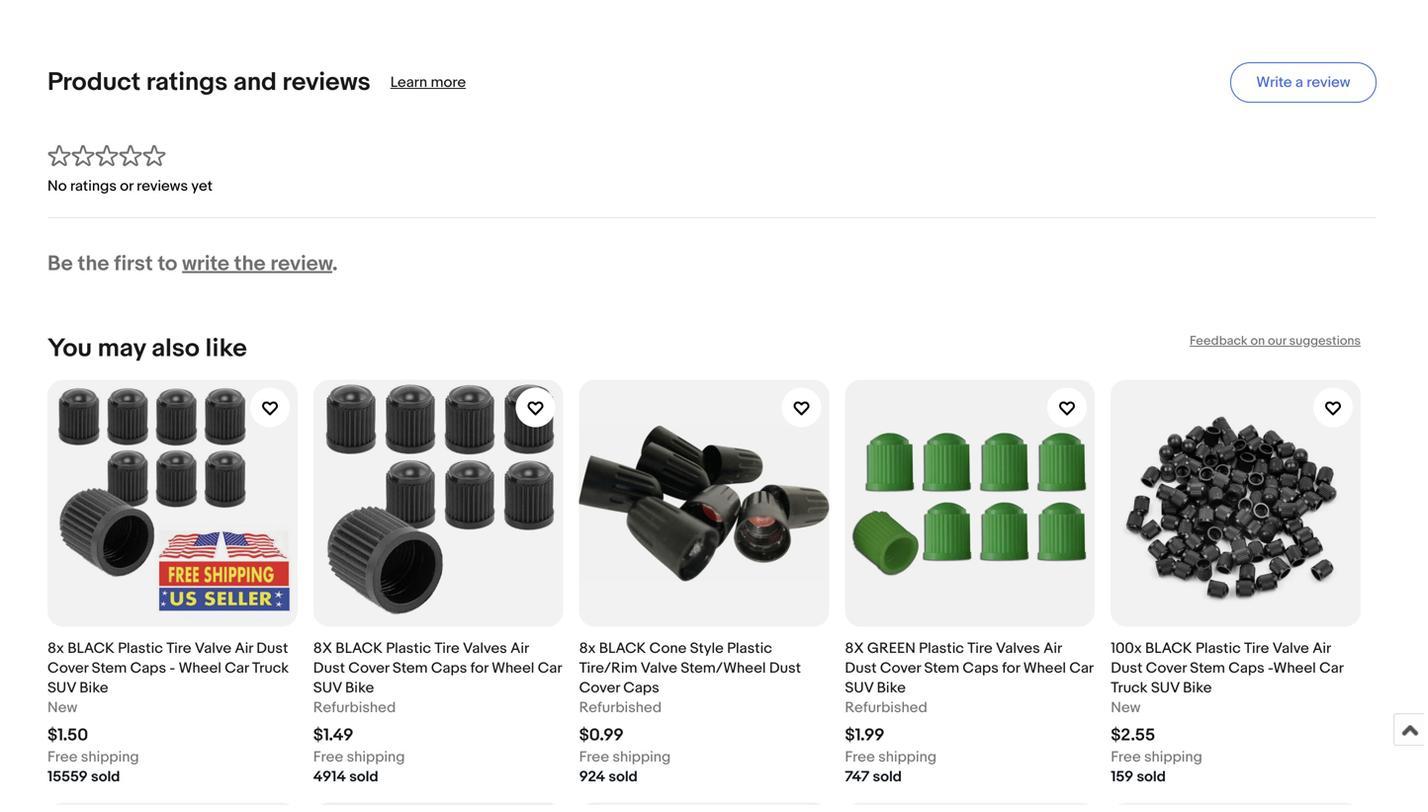 Task type: locate. For each thing, give the bounding box(es) containing it.
the
[[78, 251, 109, 277], [234, 251, 266, 277]]

plastic for $1.50
[[118, 641, 163, 658]]

0 vertical spatial review
[[1307, 74, 1350, 92]]

1 horizontal spatial free shipping text field
[[313, 748, 405, 768]]

stem inside 8x green plastic tire valves air dust cover stem caps for wheel car suv bike refurbished $1.99 free shipping 747 sold
[[924, 660, 959, 678]]

tire/rim
[[579, 660, 637, 678]]

plastic inside '8x black plastic tire valves air dust cover stem caps for wheel car suv bike refurbished $1.49 free shipping 4914 sold'
[[386, 641, 431, 658]]

4 black from the left
[[1145, 641, 1192, 658]]

2 8x from the left
[[845, 641, 864, 658]]

plastic inside 8x green plastic tire valves air dust cover stem caps for wheel car suv bike refurbished $1.99 free shipping 747 sold
[[919, 641, 964, 658]]

8x up $1.49
[[313, 641, 332, 658]]

learn
[[390, 74, 427, 92]]

refurbished inside 8x green plastic tire valves air dust cover stem caps for wheel car suv bike refurbished $1.99 free shipping 747 sold
[[845, 700, 927, 718]]

new up $2.55
[[1111, 700, 1141, 718]]

2 air from the left
[[510, 641, 529, 658]]

stem for $1.50
[[92, 660, 127, 678]]

caps inside 8x green plastic tire valves air dust cover stem caps for wheel car suv bike refurbished $1.99 free shipping 747 sold
[[963, 660, 999, 678]]

and
[[233, 67, 277, 98]]

free up '15559'
[[47, 749, 78, 767]]

1 horizontal spatial 8x
[[845, 641, 864, 658]]

3 suv from the left
[[845, 680, 873, 698]]

wheel inside 8x green plastic tire valves air dust cover stem caps for wheel car suv bike refurbished $1.99 free shipping 747 sold
[[1023, 660, 1066, 678]]

free inside '8x black plastic tire valves air dust cover stem caps for wheel car suv bike refurbished $1.49 free shipping 4914 sold'
[[313, 749, 343, 767]]

2 new text field from the left
[[1111, 699, 1141, 719]]

0 horizontal spatial refurbished
[[313, 700, 396, 718]]

valves for $1.49
[[463, 641, 507, 658]]

- inside 100x black plastic tire valve air dust cover stem caps -wheel car truck suv bike new $2.55 free shipping 159 sold
[[1268, 660, 1273, 678]]

tire
[[166, 641, 191, 658], [434, 641, 460, 658], [967, 641, 993, 658], [1244, 641, 1269, 658]]

3 shipping from the left
[[612, 749, 671, 767]]

0 horizontal spatial -
[[170, 660, 175, 678]]

black inside '8x black plastic tire valves air dust cover stem caps for wheel car suv bike refurbished $1.49 free shipping 4914 sold'
[[336, 641, 383, 658]]

bike inside 100x black plastic tire valve air dust cover stem caps -wheel car truck suv bike new $2.55 free shipping 159 sold
[[1183, 680, 1212, 698]]

free up 924
[[579, 749, 609, 767]]

sold right 4914
[[349, 769, 378, 787]]

bike
[[79, 680, 108, 698], [345, 680, 374, 698], [877, 680, 906, 698], [1183, 680, 1212, 698]]

refurbished up $1.99 text field
[[845, 700, 927, 718]]

suv up $1.49 text field
[[313, 680, 342, 698]]

our
[[1268, 334, 1286, 349]]

0 horizontal spatial new
[[47, 700, 77, 718]]

4 sold from the left
[[873, 769, 902, 787]]

2 black from the left
[[336, 641, 383, 658]]

a
[[1295, 74, 1303, 92]]

black inside 8x black cone style plastic tire/rim valve stem/wheel dust cover caps refurbished $0.99 free shipping 924 sold
[[599, 641, 646, 658]]

yet
[[191, 178, 213, 195]]

shipping
[[81, 749, 139, 767], [347, 749, 405, 767], [612, 749, 671, 767], [878, 749, 937, 767], [1144, 749, 1202, 767]]

stem inside 100x black plastic tire valve air dust cover stem caps -wheel car truck suv bike new $2.55 free shipping 159 sold
[[1190, 660, 1225, 678]]

refurbished text field up $1.99 text field
[[845, 699, 927, 719]]

you
[[47, 334, 92, 365]]

1 horizontal spatial new text field
[[1111, 699, 1141, 719]]

valves for $1.99
[[996, 641, 1040, 658]]

air inside 100x black plastic tire valve air dust cover stem caps -wheel car truck suv bike new $2.55 free shipping 159 sold
[[1312, 641, 1331, 658]]

1 bike from the left
[[79, 680, 108, 698]]

sold right 747
[[873, 769, 902, 787]]

100x black plastic tire valve air dust cover stem caps -wheel car truck suv bike new $2.55 free shipping 159 sold
[[1111, 641, 1343, 787]]

3 refurbished from the left
[[845, 700, 927, 718]]

2 tire from the left
[[434, 641, 460, 658]]

0 horizontal spatial review
[[270, 251, 332, 277]]

1 vertical spatial truck
[[1111, 680, 1148, 698]]

refurbished for $1.99
[[845, 700, 927, 718]]

0 vertical spatial ratings
[[146, 67, 228, 98]]

1 sold from the left
[[91, 769, 120, 787]]

dust inside 100x black plastic tire valve air dust cover stem caps -wheel car truck suv bike new $2.55 free shipping 159 sold
[[1111, 660, 1142, 678]]

2 free shipping text field from the left
[[1111, 748, 1202, 768]]

- inside "8x black plastic tire valve air dust cover stem caps - wheel car truck suv bike new $1.50 free shipping 15559 sold"
[[170, 660, 175, 678]]

learn more link
[[390, 74, 466, 92]]

suv up $2.55 text box at the bottom of the page
[[1151, 680, 1179, 698]]

2 free from the left
[[313, 749, 343, 767]]

tire inside 100x black plastic tire valve air dust cover stem caps -wheel car truck suv bike new $2.55 free shipping 159 sold
[[1244, 641, 1269, 658]]

0 horizontal spatial free shipping text field
[[47, 748, 139, 768]]

4 air from the left
[[1312, 641, 1331, 658]]

tire inside "8x black plastic tire valve air dust cover stem caps - wheel car truck suv bike new $1.50 free shipping 15559 sold"
[[166, 641, 191, 658]]

free up 747
[[845, 749, 875, 767]]

refurbished text field for $1.49
[[313, 699, 396, 719]]

plastic inside "8x black plastic tire valve air dust cover stem caps - wheel car truck suv bike new $1.50 free shipping 15559 sold"
[[118, 641, 163, 658]]

suv inside 100x black plastic tire valve air dust cover stem caps -wheel car truck suv bike new $2.55 free shipping 159 sold
[[1151, 680, 1179, 698]]

black inside "8x black plastic tire valve air dust cover stem caps - wheel car truck suv bike new $1.50 free shipping 15559 sold"
[[67, 641, 114, 658]]

truck inside 100x black plastic tire valve air dust cover stem caps -wheel car truck suv bike new $2.55 free shipping 159 sold
[[1111, 680, 1148, 698]]

car inside "8x black plastic tire valve air dust cover stem caps - wheel car truck suv bike new $1.50 free shipping 15559 sold"
[[225, 660, 249, 678]]

4 bike from the left
[[1183, 680, 1212, 698]]

refurbished up '$0.99'
[[579, 700, 662, 718]]

or
[[120, 178, 133, 195]]

free shipping text field for $1.99
[[845, 748, 937, 768]]

2 horizontal spatial refurbished
[[845, 700, 927, 718]]

1 8x from the left
[[313, 641, 332, 658]]

1 vertical spatial ratings
[[70, 178, 117, 195]]

wheel inside '8x black plastic tire valves air dust cover stem caps for wheel car suv bike refurbished $1.49 free shipping 4914 sold'
[[492, 660, 534, 678]]

car for $2.55
[[1319, 660, 1343, 678]]

for inside 8x green plastic tire valves air dust cover stem caps for wheel car suv bike refurbished $1.99 free shipping 747 sold
[[1002, 660, 1020, 678]]

black
[[67, 641, 114, 658], [336, 641, 383, 658], [599, 641, 646, 658], [1145, 641, 1192, 658]]

review right a
[[1307, 74, 1350, 92]]

stem/wheel
[[681, 660, 766, 678]]

tire inside '8x black plastic tire valves air dust cover stem caps for wheel car suv bike refurbished $1.49 free shipping 4914 sold'
[[434, 641, 460, 658]]

8x up tire/rim
[[579, 641, 596, 658]]

8x left green
[[845, 641, 864, 658]]

stem for $2.55
[[1190, 660, 1225, 678]]

cover inside 8x green plastic tire valves air dust cover stem caps for wheel car suv bike refurbished $1.99 free shipping 747 sold
[[880, 660, 921, 678]]

suv
[[47, 680, 76, 698], [313, 680, 342, 698], [845, 680, 873, 698], [1151, 680, 1179, 698]]

ratings left and
[[146, 67, 228, 98]]

5 shipping from the left
[[1144, 749, 1202, 767]]

review right write
[[270, 251, 332, 277]]

1 horizontal spatial ratings
[[146, 67, 228, 98]]

truck
[[252, 660, 289, 678], [1111, 680, 1148, 698]]

valves inside '8x black plastic tire valves air dust cover stem caps for wheel car suv bike refurbished $1.49 free shipping 4914 sold'
[[463, 641, 507, 658]]

sold
[[91, 769, 120, 787], [349, 769, 378, 787], [609, 769, 638, 787], [873, 769, 902, 787], [1137, 769, 1166, 787]]

0 horizontal spatial ratings
[[70, 178, 117, 195]]

4914
[[313, 769, 346, 787]]

plastic
[[118, 641, 163, 658], [386, 641, 431, 658], [727, 641, 772, 658], [919, 641, 964, 658], [1196, 641, 1241, 658]]

truck inside "8x black plastic tire valve air dust cover stem caps - wheel car truck suv bike new $1.50 free shipping 15559 sold"
[[252, 660, 289, 678]]

free shipping text field up '15559'
[[47, 748, 139, 768]]

New text field
[[47, 699, 77, 719], [1111, 699, 1141, 719]]

1 wheel from the left
[[179, 660, 221, 678]]

Free shipping text field
[[845, 748, 937, 768], [1111, 748, 1202, 768]]

$1.49
[[313, 726, 353, 747]]

sold inside '8x black plastic tire valves air dust cover stem caps for wheel car suv bike refurbished $1.49 free shipping 4914 sold'
[[349, 769, 378, 787]]

4 free from the left
[[845, 749, 875, 767]]

stem for $1.99
[[924, 660, 959, 678]]

1 stem from the left
[[92, 660, 127, 678]]

caps
[[130, 660, 166, 678], [431, 660, 467, 678], [963, 660, 999, 678], [1228, 660, 1265, 678], [623, 680, 659, 698]]

cover inside 8x black cone style plastic tire/rim valve stem/wheel dust cover caps refurbished $0.99 free shipping 924 sold
[[579, 680, 620, 698]]

4 plastic from the left
[[919, 641, 964, 658]]

0 horizontal spatial valve
[[195, 641, 231, 658]]

free inside 8x green plastic tire valves air dust cover stem caps for wheel car suv bike refurbished $1.99 free shipping 747 sold
[[845, 749, 875, 767]]

car
[[225, 660, 249, 678], [538, 660, 562, 678], [1069, 660, 1093, 678], [1319, 660, 1343, 678]]

1 plastic from the left
[[118, 641, 163, 658]]

747
[[845, 769, 869, 787]]

free shipping text field down '$0.99'
[[579, 748, 671, 768]]

cover up '$1.50'
[[47, 660, 88, 678]]

1 free shipping text field from the left
[[845, 748, 937, 768]]

3 free shipping text field from the left
[[579, 748, 671, 768]]

write
[[182, 251, 229, 277]]

1 valves from the left
[[463, 641, 507, 658]]

0 horizontal spatial truck
[[252, 660, 289, 678]]

$1.50 text field
[[47, 726, 88, 747]]

2 car from the left
[[538, 660, 562, 678]]

3 air from the left
[[1043, 641, 1062, 658]]

2 for from the left
[[1002, 660, 1020, 678]]

wheel for $2.55
[[1273, 660, 1316, 678]]

sold right '15559'
[[91, 769, 120, 787]]

1 refurbished text field from the left
[[313, 699, 396, 719]]

0 horizontal spatial refurbished text field
[[313, 699, 396, 719]]

dust inside 8x black cone style plastic tire/rim valve stem/wheel dust cover caps refurbished $0.99 free shipping 924 sold
[[769, 660, 801, 678]]

on
[[1250, 334, 1265, 349]]

1 8x from the left
[[47, 641, 64, 658]]

1 vertical spatial review
[[270, 251, 332, 277]]

cover inside '8x black plastic tire valves air dust cover stem caps for wheel car suv bike refurbished $1.49 free shipping 4914 sold'
[[348, 660, 389, 678]]

1 car from the left
[[225, 660, 249, 678]]

car inside 100x black plastic tire valve air dust cover stem caps -wheel car truck suv bike new $2.55 free shipping 159 sold
[[1319, 660, 1343, 678]]

new text field up $1.50 text box
[[47, 699, 77, 719]]

free shipping text field down $1.49 text field
[[313, 748, 405, 768]]

refurbished inside '8x black plastic tire valves air dust cover stem caps for wheel car suv bike refurbished $1.49 free shipping 4914 sold'
[[313, 700, 396, 718]]

wheel inside 100x black plastic tire valve air dust cover stem caps -wheel car truck suv bike new $2.55 free shipping 159 sold
[[1273, 660, 1316, 678]]

no
[[47, 178, 67, 195]]

3 free from the left
[[579, 749, 609, 767]]

shipping inside "8x black plastic tire valve air dust cover stem caps - wheel car truck suv bike new $1.50 free shipping 15559 sold"
[[81, 749, 139, 767]]

wheel
[[179, 660, 221, 678], [492, 660, 534, 678], [1023, 660, 1066, 678], [1273, 660, 1316, 678]]

1 horizontal spatial for
[[1002, 660, 1020, 678]]

3 plastic from the left
[[727, 641, 772, 658]]

8x inside 8x green plastic tire valves air dust cover stem caps for wheel car suv bike refurbished $1.99 free shipping 747 sold
[[845, 641, 864, 658]]

refurbished for $1.49
[[313, 700, 396, 718]]

2 refurbished text field from the left
[[845, 699, 927, 719]]

tire for $1.99
[[967, 641, 993, 658]]

dust for $2.55
[[1111, 660, 1142, 678]]

1 new text field from the left
[[47, 699, 77, 719]]

2 suv from the left
[[313, 680, 342, 698]]

1 horizontal spatial valve
[[641, 660, 677, 678]]

3 tire from the left
[[967, 641, 993, 658]]

air inside "8x black plastic tire valve air dust cover stem caps - wheel car truck suv bike new $1.50 free shipping 15559 sold"
[[235, 641, 253, 658]]

3 car from the left
[[1069, 660, 1093, 678]]

3 wheel from the left
[[1023, 660, 1066, 678]]

cover
[[47, 660, 88, 678], [348, 660, 389, 678], [880, 660, 921, 678], [1146, 660, 1187, 678], [579, 680, 620, 698]]

2 stem from the left
[[392, 660, 428, 678]]

1 horizontal spatial refurbished text field
[[845, 699, 927, 719]]

0 vertical spatial truck
[[252, 660, 289, 678]]

be
[[47, 251, 73, 277]]

cover inside 100x black plastic tire valve air dust cover stem caps -wheel car truck suv bike new $2.55 free shipping 159 sold
[[1146, 660, 1187, 678]]

free inside 8x black cone style plastic tire/rim valve stem/wheel dust cover caps refurbished $0.99 free shipping 924 sold
[[579, 749, 609, 767]]

747 sold text field
[[845, 768, 902, 788]]

for for $1.99
[[1002, 660, 1020, 678]]

2 horizontal spatial free shipping text field
[[579, 748, 671, 768]]

black up $1.49
[[336, 641, 383, 658]]

2 free shipping text field from the left
[[313, 748, 405, 768]]

black inside 100x black plastic tire valve air dust cover stem caps -wheel car truck suv bike new $2.55 free shipping 159 sold
[[1145, 641, 1192, 658]]

suv up $1.50 text box
[[47, 680, 76, 698]]

list containing $1.50
[[47, 365, 1377, 806]]

1 horizontal spatial the
[[234, 251, 266, 277]]

air for $1.49
[[510, 641, 529, 658]]

sold right 924
[[609, 769, 638, 787]]

5 plastic from the left
[[1196, 641, 1241, 658]]

new for $1.50
[[47, 700, 77, 718]]

suv up $1.99 text field
[[845, 680, 873, 698]]

8x up '$1.50'
[[47, 641, 64, 658]]

8x
[[47, 641, 64, 658], [579, 641, 596, 658]]

black up '$1.50'
[[67, 641, 114, 658]]

15559
[[47, 769, 88, 787]]

0 horizontal spatial free shipping text field
[[845, 748, 937, 768]]

sold inside "8x black plastic tire valve air dust cover stem caps - wheel car truck suv bike new $1.50 free shipping 15559 sold"
[[91, 769, 120, 787]]

0 horizontal spatial valves
[[463, 641, 507, 658]]

1 shipping from the left
[[81, 749, 139, 767]]

free up 4914
[[313, 749, 343, 767]]

valve
[[195, 641, 231, 658], [1273, 641, 1309, 658], [641, 660, 677, 678]]

stem inside "8x black plastic tire valve air dust cover stem caps - wheel car truck suv bike new $1.50 free shipping 15559 sold"
[[92, 660, 127, 678]]

valve inside "8x black plastic tire valve air dust cover stem caps - wheel car truck suv bike new $1.50 free shipping 15559 sold"
[[195, 641, 231, 658]]

1 - from the left
[[170, 660, 175, 678]]

8x
[[313, 641, 332, 658], [845, 641, 864, 658]]

cover inside "8x black plastic tire valve air dust cover stem caps - wheel car truck suv bike new $1.50 free shipping 15559 sold"
[[47, 660, 88, 678]]

1 horizontal spatial free shipping text field
[[1111, 748, 1202, 768]]

plastic for $1.99
[[919, 641, 964, 658]]

the right write
[[234, 251, 266, 277]]

cover down tire/rim
[[579, 680, 620, 698]]

1 horizontal spatial refurbished
[[579, 700, 662, 718]]

new inside 100x black plastic tire valve air dust cover stem caps -wheel car truck suv bike new $2.55 free shipping 159 sold
[[1111, 700, 1141, 718]]

1 suv from the left
[[47, 680, 76, 698]]

sold right the 159
[[1137, 769, 1166, 787]]

valves
[[463, 641, 507, 658], [996, 641, 1040, 658]]

dust
[[256, 641, 288, 658], [313, 660, 345, 678], [769, 660, 801, 678], [845, 660, 877, 678], [1111, 660, 1142, 678]]

caps inside 8x black cone style plastic tire/rim valve stem/wheel dust cover caps refurbished $0.99 free shipping 924 sold
[[623, 680, 659, 698]]

caps for $1.49
[[431, 660, 467, 678]]

cover down green
[[880, 660, 921, 678]]

3 black from the left
[[599, 641, 646, 658]]

refurbished inside 8x black cone style plastic tire/rim valve stem/wheel dust cover caps refurbished $0.99 free shipping 924 sold
[[579, 700, 662, 718]]

1 vertical spatial reviews
[[137, 178, 188, 195]]

for
[[470, 660, 488, 678], [1002, 660, 1020, 678]]

reviews
[[282, 67, 371, 98], [137, 178, 188, 195]]

1 black from the left
[[67, 641, 114, 658]]

refurbished
[[313, 700, 396, 718], [579, 700, 662, 718], [845, 700, 927, 718]]

black up tire/rim
[[599, 641, 646, 658]]

5 sold from the left
[[1137, 769, 1166, 787]]

8x inside 8x black cone style plastic tire/rim valve stem/wheel dust cover caps refurbished $0.99 free shipping 924 sold
[[579, 641, 596, 658]]

caps inside 100x black plastic tire valve air dust cover stem caps -wheel car truck suv bike new $2.55 free shipping 159 sold
[[1228, 660, 1265, 678]]

ratings
[[146, 67, 228, 98], [70, 178, 117, 195]]

1 horizontal spatial valves
[[996, 641, 1040, 658]]

you may also like
[[47, 334, 247, 365]]

caps inside '8x black plastic tire valves air dust cover stem caps for wheel car suv bike refurbished $1.49 free shipping 4914 sold'
[[431, 660, 467, 678]]

2 refurbished from the left
[[579, 700, 662, 718]]

caps inside "8x black plastic tire valve air dust cover stem caps - wheel car truck suv bike new $1.50 free shipping 15559 sold"
[[130, 660, 166, 678]]

shipping up 747 sold text box
[[878, 749, 937, 767]]

3 bike from the left
[[877, 680, 906, 698]]

0 horizontal spatial 8x
[[47, 641, 64, 658]]

bike inside "8x black plastic tire valve air dust cover stem caps - wheel car truck suv bike new $1.50 free shipping 15559 sold"
[[79, 680, 108, 698]]

list
[[47, 365, 1377, 806]]

wheel inside "8x black plastic tire valve air dust cover stem caps - wheel car truck suv bike new $1.50 free shipping 15559 sold"
[[179, 660, 221, 678]]

2 8x from the left
[[579, 641, 596, 658]]

stem
[[92, 660, 127, 678], [392, 660, 428, 678], [924, 660, 959, 678], [1190, 660, 1225, 678]]

1 refurbished from the left
[[313, 700, 396, 718]]

new text field up $2.55
[[1111, 699, 1141, 719]]

no ratings or reviews yet
[[47, 178, 213, 195]]

air inside 8x green plastic tire valves air dust cover stem caps for wheel car suv bike refurbished $1.99 free shipping 747 sold
[[1043, 641, 1062, 658]]

reviews right and
[[282, 67, 371, 98]]

2 sold from the left
[[349, 769, 378, 787]]

valve for $1.50
[[195, 641, 231, 658]]

cover for $1.49
[[348, 660, 389, 678]]

cover up $2.55
[[1146, 660, 1187, 678]]

air
[[235, 641, 253, 658], [510, 641, 529, 658], [1043, 641, 1062, 658], [1312, 641, 1331, 658]]

0 horizontal spatial reviews
[[137, 178, 188, 195]]

1 horizontal spatial 8x
[[579, 641, 596, 658]]

2 horizontal spatial valve
[[1273, 641, 1309, 658]]

1 horizontal spatial new
[[1111, 700, 1141, 718]]

ratings left or
[[70, 178, 117, 195]]

dust inside 8x green plastic tire valves air dust cover stem caps for wheel car suv bike refurbished $1.99 free shipping 747 sold
[[845, 660, 877, 678]]

write a review link
[[1230, 62, 1377, 103]]

dust inside "8x black plastic tire valve air dust cover stem caps - wheel car truck suv bike new $1.50 free shipping 15559 sold"
[[256, 641, 288, 658]]

free inside "8x black plastic tire valve air dust cover stem caps - wheel car truck suv bike new $1.50 free shipping 15559 sold"
[[47, 749, 78, 767]]

dust inside '8x black plastic tire valves air dust cover stem caps for wheel car suv bike refurbished $1.49 free shipping 4914 sold'
[[313, 660, 345, 678]]

black right 100x
[[1145, 641, 1192, 658]]

tire for $1.50
[[166, 641, 191, 658]]

4 tire from the left
[[1244, 641, 1269, 658]]

free shipping text field down $2.55 text box at the bottom of the page
[[1111, 748, 1202, 768]]

free shipping text field down $1.99 text field
[[845, 748, 937, 768]]

cover for $1.99
[[880, 660, 921, 678]]

suv inside '8x black plastic tire valves air dust cover stem caps for wheel car suv bike refurbished $1.49 free shipping 4914 sold'
[[313, 680, 342, 698]]

car inside 8x green plastic tire valves air dust cover stem caps for wheel car suv bike refurbished $1.99 free shipping 747 sold
[[1069, 660, 1093, 678]]

free shipping text field for $1.50
[[47, 748, 139, 768]]

new
[[47, 700, 77, 718], [1111, 700, 1141, 718]]

free shipping text field for $2.55
[[1111, 748, 1202, 768]]

0 horizontal spatial for
[[470, 660, 488, 678]]

tire for $2.55
[[1244, 641, 1269, 658]]

8x inside '8x black plastic tire valves air dust cover stem caps for wheel car suv bike refurbished $1.49 free shipping 4914 sold'
[[313, 641, 332, 658]]

4 shipping from the left
[[878, 749, 937, 767]]

2 valves from the left
[[996, 641, 1040, 658]]

the right be
[[78, 251, 109, 277]]

review
[[1307, 74, 1350, 92], [270, 251, 332, 277]]

3 stem from the left
[[924, 660, 959, 678]]

5 free from the left
[[1111, 749, 1141, 767]]

Free shipping text field
[[47, 748, 139, 768], [313, 748, 405, 768], [579, 748, 671, 768]]

valves inside 8x green plastic tire valves air dust cover stem caps for wheel car suv bike refurbished $1.99 free shipping 747 sold
[[996, 641, 1040, 658]]

shipping up 924 sold text field
[[612, 749, 671, 767]]

1 horizontal spatial reviews
[[282, 67, 371, 98]]

0 horizontal spatial new text field
[[47, 699, 77, 719]]

8x for $1.50
[[47, 641, 64, 658]]

car inside '8x black plastic tire valves air dust cover stem caps for wheel car suv bike refurbished $1.49 free shipping 4914 sold'
[[538, 660, 562, 678]]

valve inside 100x black plastic tire valve air dust cover stem caps -wheel car truck suv bike new $2.55 free shipping 159 sold
[[1273, 641, 1309, 658]]

caps for $2.55
[[1228, 660, 1265, 678]]

refurbished text field up $1.49 text field
[[313, 699, 396, 719]]

green
[[867, 641, 916, 658]]

free up the 159
[[1111, 749, 1141, 767]]

1 tire from the left
[[166, 641, 191, 658]]

1 horizontal spatial -
[[1268, 660, 1273, 678]]

2 - from the left
[[1268, 660, 1273, 678]]

cover up $1.49
[[348, 660, 389, 678]]

8x for $0.99
[[579, 641, 596, 658]]

0 horizontal spatial 8x
[[313, 641, 332, 658]]

4 wheel from the left
[[1273, 660, 1316, 678]]

2 wheel from the left
[[492, 660, 534, 678]]

1 the from the left
[[78, 251, 109, 277]]

Refurbished text field
[[313, 699, 396, 719], [845, 699, 927, 719]]

1 free from the left
[[47, 749, 78, 767]]

truck for $2.55
[[1111, 680, 1148, 698]]

0 vertical spatial reviews
[[282, 67, 371, 98]]

stem inside '8x black plastic tire valves air dust cover stem caps for wheel car suv bike refurbished $1.49 free shipping 4914 sold'
[[392, 660, 428, 678]]

new inside "8x black plastic tire valve air dust cover stem caps - wheel car truck suv bike new $1.50 free shipping 15559 sold"
[[47, 700, 77, 718]]

free
[[47, 749, 78, 767], [313, 749, 343, 767], [579, 749, 609, 767], [845, 749, 875, 767], [1111, 749, 1141, 767]]

refurbished up $1.49 text field
[[313, 700, 396, 718]]

1 free shipping text field from the left
[[47, 748, 139, 768]]

- for $2.55
[[1268, 660, 1273, 678]]

2 bike from the left
[[345, 680, 374, 698]]

shipping up 15559 sold text box
[[81, 749, 139, 767]]

2 plastic from the left
[[386, 641, 431, 658]]

shipping inside '8x black plastic tire valves air dust cover stem caps for wheel car suv bike refurbished $1.49 free shipping 4914 sold'
[[347, 749, 405, 767]]

reviews right or
[[137, 178, 188, 195]]

8x inside "8x black plastic tire valve air dust cover stem caps - wheel car truck suv bike new $1.50 free shipping 15559 sold"
[[47, 641, 64, 658]]

1 horizontal spatial truck
[[1111, 680, 1148, 698]]

shipping inside 8x black cone style plastic tire/rim valve stem/wheel dust cover caps refurbished $0.99 free shipping 924 sold
[[612, 749, 671, 767]]

2 new from the left
[[1111, 700, 1141, 718]]

3 sold from the left
[[609, 769, 638, 787]]

4 car from the left
[[1319, 660, 1343, 678]]

bike inside '8x black plastic tire valves air dust cover stem caps for wheel car suv bike refurbished $1.49 free shipping 4914 sold'
[[345, 680, 374, 698]]

air inside '8x black plastic tire valves air dust cover stem caps for wheel car suv bike refurbished $1.49 free shipping 4914 sold'
[[510, 641, 529, 658]]

for inside '8x black plastic tire valves air dust cover stem caps for wheel car suv bike refurbished $1.49 free shipping 4914 sold'
[[470, 660, 488, 678]]

free inside 100x black plastic tire valve air dust cover stem caps -wheel car truck suv bike new $2.55 free shipping 159 sold
[[1111, 749, 1141, 767]]

4 suv from the left
[[1151, 680, 1179, 698]]

cone
[[649, 641, 687, 658]]

-
[[170, 660, 175, 678], [1268, 660, 1273, 678]]

1 for from the left
[[470, 660, 488, 678]]

8x black plastic tire valve air dust cover stem caps - wheel car truck suv bike new $1.50 free shipping 15559 sold
[[47, 641, 289, 787]]

0 horizontal spatial the
[[78, 251, 109, 277]]

new up $1.50 text box
[[47, 700, 77, 718]]

tire inside 8x green plastic tire valves air dust cover stem caps for wheel car suv bike refurbished $1.99 free shipping 747 sold
[[967, 641, 993, 658]]

plastic inside 100x black plastic tire valve air dust cover stem caps -wheel car truck suv bike new $2.55 free shipping 159 sold
[[1196, 641, 1241, 658]]

924 sold text field
[[579, 768, 638, 788]]

$1.99 text field
[[845, 726, 885, 747]]

write
[[1256, 74, 1292, 92]]

caps for $1.99
[[963, 660, 999, 678]]

suggestions
[[1289, 334, 1361, 349]]

shipping up 159 sold text field
[[1144, 749, 1202, 767]]

1 new from the left
[[47, 700, 77, 718]]

refurbished text field for $1.99
[[845, 699, 927, 719]]

suv inside "8x black plastic tire valve air dust cover stem caps - wheel car truck suv bike new $1.50 free shipping 15559 sold"
[[47, 680, 76, 698]]

4 stem from the left
[[1190, 660, 1225, 678]]

1 air from the left
[[235, 641, 253, 658]]

2 shipping from the left
[[347, 749, 405, 767]]

shipping inside 100x black plastic tire valve air dust cover stem caps -wheel car truck suv bike new $2.55 free shipping 159 sold
[[1144, 749, 1202, 767]]

shipping up 4914 sold text box on the left of page
[[347, 749, 405, 767]]



Task type: vqa. For each thing, say whether or not it's contained in the screenshot.


Task type: describe. For each thing, give the bounding box(es) containing it.
plastic for $1.49
[[386, 641, 431, 658]]

feedback
[[1190, 334, 1248, 349]]

cover for $2.55
[[1146, 660, 1187, 678]]

may
[[98, 334, 146, 365]]

$1.50
[[47, 726, 88, 747]]

.
[[332, 251, 338, 277]]

stem for $1.49
[[392, 660, 428, 678]]

black for $2.55
[[1145, 641, 1192, 658]]

black for $0.99
[[599, 641, 646, 658]]

caps for $1.50
[[130, 660, 166, 678]]

sold inside 8x black cone style plastic tire/rim valve stem/wheel dust cover caps refurbished $0.99 free shipping 924 sold
[[609, 769, 638, 787]]

ratings for product
[[146, 67, 228, 98]]

car for $1.49
[[538, 660, 562, 678]]

dust for $1.50
[[256, 641, 288, 658]]

cover for $1.50
[[47, 660, 88, 678]]

feedback on our suggestions
[[1190, 334, 1361, 349]]

2 the from the left
[[234, 251, 266, 277]]

8x black plastic tire valves air dust cover stem caps for wheel car suv bike refurbished $1.49 free shipping 4914 sold
[[313, 641, 562, 787]]

15559 sold text field
[[47, 768, 120, 788]]

4914 sold text field
[[313, 768, 378, 788]]

$2.55 text field
[[1111, 726, 1155, 747]]

$0.99
[[579, 726, 624, 747]]

more
[[431, 74, 466, 92]]

be the first to write the review .
[[47, 251, 338, 277]]

reviews for or
[[137, 178, 188, 195]]

$0.99 text field
[[579, 726, 624, 747]]

valve inside 8x black cone style plastic tire/rim valve stem/wheel dust cover caps refurbished $0.99 free shipping 924 sold
[[641, 660, 677, 678]]

wheel for $1.49
[[492, 660, 534, 678]]

Refurbished text field
[[579, 699, 662, 719]]

shipping inside 8x green plastic tire valves air dust cover stem caps for wheel car suv bike refurbished $1.99 free shipping 747 sold
[[878, 749, 937, 767]]

new for $2.55
[[1111, 700, 1141, 718]]

air for $2.55
[[1312, 641, 1331, 658]]

feedback on our suggestions link
[[1190, 334, 1361, 349]]

bike inside 8x green plastic tire valves air dust cover stem caps for wheel car suv bike refurbished $1.99 free shipping 747 sold
[[877, 680, 906, 698]]

air for $1.50
[[235, 641, 253, 658]]

learn more
[[390, 74, 466, 92]]

8x black cone style plastic tire/rim valve stem/wheel dust cover caps refurbished $0.99 free shipping 924 sold
[[579, 641, 801, 787]]

truck for $1.50
[[252, 660, 289, 678]]

free shipping text field for $1.49
[[313, 748, 405, 768]]

car for $1.50
[[225, 660, 249, 678]]

sold inside 8x green plastic tire valves air dust cover stem caps for wheel car suv bike refurbished $1.99 free shipping 747 sold
[[873, 769, 902, 787]]

dust for $1.99
[[845, 660, 877, 678]]

159 sold text field
[[1111, 768, 1166, 788]]

plastic for $2.55
[[1196, 641, 1241, 658]]

suv inside 8x green plastic tire valves air dust cover stem caps for wheel car suv bike refurbished $1.99 free shipping 747 sold
[[845, 680, 873, 698]]

also
[[151, 334, 200, 365]]

write the review link
[[182, 251, 332, 277]]

1 horizontal spatial review
[[1307, 74, 1350, 92]]

924
[[579, 769, 605, 787]]

plastic inside 8x black cone style plastic tire/rim valve stem/wheel dust cover caps refurbished $0.99 free shipping 924 sold
[[727, 641, 772, 658]]

8x for $1.99
[[845, 641, 864, 658]]

8x green plastic tire valves air dust cover stem caps for wheel car suv bike refurbished $1.99 free shipping 747 sold
[[845, 641, 1093, 787]]

style
[[690, 641, 724, 658]]

to
[[158, 251, 177, 277]]

valve for $2.55
[[1273, 641, 1309, 658]]

$1.49 text field
[[313, 726, 353, 747]]

like
[[205, 334, 247, 365]]

159
[[1111, 769, 1133, 787]]

sold inside 100x black plastic tire valve air dust cover stem caps -wheel car truck suv bike new $2.55 free shipping 159 sold
[[1137, 769, 1166, 787]]

black for $1.49
[[336, 641, 383, 658]]

wheel for $1.99
[[1023, 660, 1066, 678]]

$2.55
[[1111, 726, 1155, 747]]

product ratings and reviews
[[47, 67, 371, 98]]

- for $1.50
[[170, 660, 175, 678]]

$1.99
[[845, 726, 885, 747]]

product
[[47, 67, 141, 98]]

reviews for and
[[282, 67, 371, 98]]

car for $1.99
[[1069, 660, 1093, 678]]

wheel for $1.50
[[179, 660, 221, 678]]

8x for $1.49
[[313, 641, 332, 658]]

100x
[[1111, 641, 1142, 658]]

first
[[114, 251, 153, 277]]

ratings for no
[[70, 178, 117, 195]]

dust for $1.49
[[313, 660, 345, 678]]

new text field for $2.55
[[1111, 699, 1141, 719]]

write a review
[[1256, 74, 1350, 92]]

black for $1.50
[[67, 641, 114, 658]]

air for $1.99
[[1043, 641, 1062, 658]]

tire for $1.49
[[434, 641, 460, 658]]

for for $1.49
[[470, 660, 488, 678]]

new text field for $1.50
[[47, 699, 77, 719]]

free shipping text field for $0.99
[[579, 748, 671, 768]]



